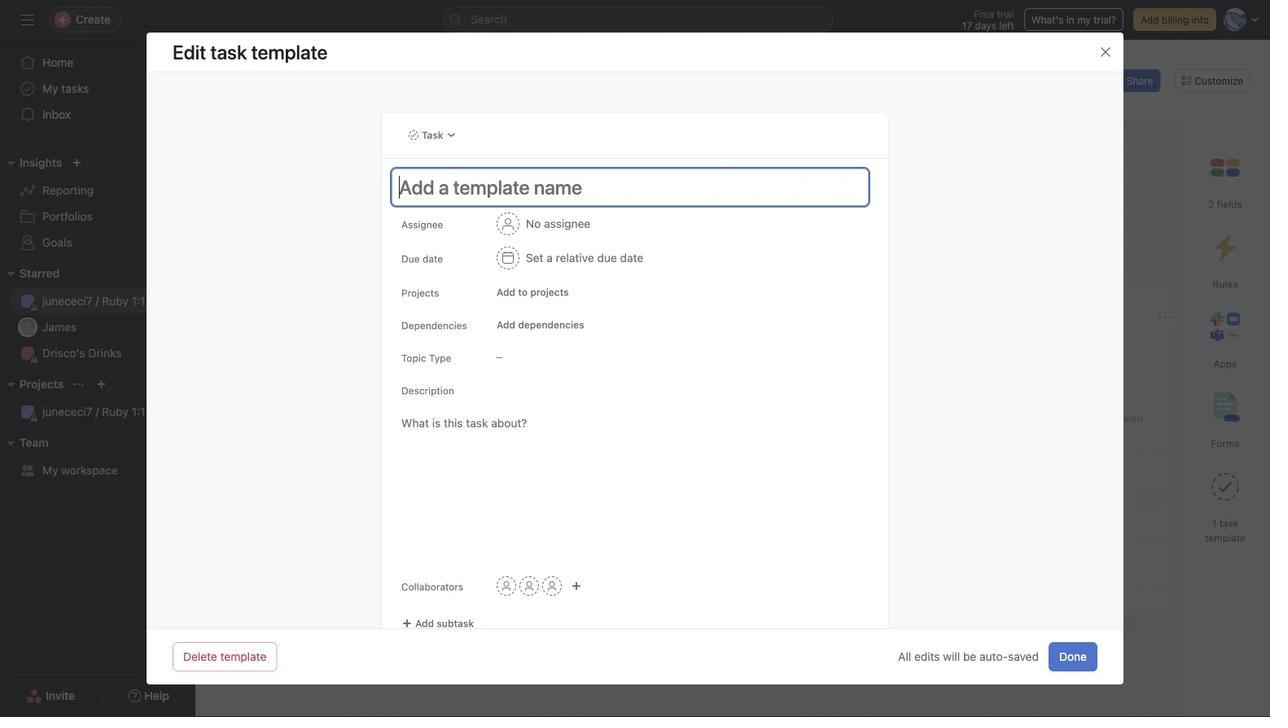 Task type: describe. For each thing, give the bounding box(es) containing it.
saved
[[1008, 650, 1039, 664]]

2
[[1209, 199, 1215, 210]]

rules
[[1213, 279, 1239, 290]]

0 vertical spatial projects
[[402, 288, 439, 299]]

forms
[[1212, 438, 1240, 450]]

automatically?
[[966, 428, 1034, 439]]

goals
[[42, 236, 72, 249]]

global element
[[0, 40, 195, 138]]

home
[[42, 56, 74, 69]]

and
[[423, 419, 445, 435]]

when tasks move to this section, what should happen automatically?
[[928, 413, 1143, 439]]

inbox link
[[10, 102, 186, 128]]

projects button
[[0, 375, 64, 394]]

left
[[1000, 20, 1015, 31]]

edit task template
[[173, 41, 328, 64]]

this
[[1026, 413, 1043, 424]]

teams element
[[0, 428, 195, 487]]

auto-
[[980, 650, 1008, 664]]

add billing info
[[1141, 14, 1210, 25]]

timeline
[[431, 102, 476, 116]]

reporting link
[[10, 178, 186, 204]]

what's in my trial?
[[1032, 14, 1117, 25]]

task button
[[402, 124, 464, 147]]

ruby for junececi7 / ruby 1:1 link inside the projects element
[[102, 405, 129, 419]]

junececi7 / ruby 1:1 inside starred element
[[42, 294, 145, 308]]

drinks
[[88, 347, 122, 360]]

starred button
[[0, 264, 60, 283]]

dashboard link
[[680, 100, 752, 118]]

add or remove collaborators image
[[572, 582, 582, 591]]

/ inside the projects element
[[96, 405, 99, 419]]

add for add to projects
[[497, 287, 516, 298]]

dashboard
[[693, 102, 752, 116]]

—
[[496, 353, 503, 362]]

my workspace
[[42, 464, 118, 477]]

keep
[[449, 419, 478, 435]]

process
[[371, 419, 419, 435]]

topic
[[402, 353, 426, 364]]

my for my tasks
[[42, 82, 58, 95]]

all edits will be auto-saved
[[899, 650, 1039, 664]]

junececi7 / ruby 1:1 inside the projects element
[[42, 405, 145, 419]]

due
[[598, 251, 617, 265]]

drisco's drinks
[[42, 347, 122, 360]]

task
[[1220, 518, 1239, 529]]

to inside 'when tasks move to this section, what should happen automatically?'
[[1013, 413, 1023, 424]]

be
[[964, 650, 977, 664]]

drisco's drinks link
[[10, 340, 186, 367]]

assignee
[[544, 217, 591, 231]]

my tasks
[[42, 82, 89, 95]]

delete
[[183, 650, 217, 664]]

my for my workspace
[[42, 464, 58, 477]]

task
[[422, 130, 444, 141]]

add for add dependencies
[[497, 319, 516, 331]]

fields
[[1218, 199, 1243, 210]]

tasks for when
[[958, 413, 983, 424]]

assignee
[[402, 219, 443, 231]]

invite button
[[16, 682, 86, 711]]

0 vertical spatial template
[[1206, 533, 1246, 544]]

files
[[871, 102, 896, 116]]

workspace
[[61, 464, 118, 477]]

trial
[[997, 8, 1015, 20]]

junececi7 for junececi7 / ruby 1:1 link inside the projects element
[[42, 405, 92, 419]]

subtask
[[437, 618, 474, 630]]

1:1 for junececi7 / ruby 1:1 link inside the projects element
[[132, 405, 145, 419]]

a
[[547, 251, 553, 265]]

portfolios
[[42, 210, 93, 223]]

tasks for my
[[61, 82, 89, 95]]

junececi7 for junececi7 / ruby 1:1 link within the starred element
[[42, 294, 92, 308]]

in inside button
[[1067, 14, 1075, 25]]

delete template button
[[173, 643, 277, 672]]

add to projects
[[497, 287, 569, 298]]

files link
[[858, 100, 896, 118]]

type
[[429, 353, 452, 364]]

projects inside dropdown button
[[20, 378, 64, 391]]

workflow link
[[577, 100, 641, 118]]

hide sidebar image
[[21, 13, 34, 26]]

what
[[1086, 413, 1109, 424]]

apps
[[1214, 358, 1238, 370]]

board link
[[353, 100, 398, 118]]

to inside button
[[518, 287, 528, 298]]

junececi7 / ruby 1:1 link inside starred element
[[10, 288, 186, 314]]

projects
[[531, 287, 569, 298]]

done button
[[1049, 643, 1098, 672]]

due date
[[402, 253, 443, 265]]

date inside "dropdown button"
[[620, 251, 644, 265]]

goals link
[[10, 230, 186, 256]]

ju
[[231, 61, 241, 77]]



Task type: locate. For each thing, give the bounding box(es) containing it.
add
[[1141, 14, 1159, 25], [497, 287, 516, 298], [497, 319, 516, 331], [415, 618, 434, 630]]

share
[[1127, 75, 1154, 86]]

template
[[1206, 533, 1246, 544], [220, 650, 267, 664]]

my
[[42, 82, 58, 95], [42, 464, 58, 477]]

your left team's on the left of the page
[[297, 419, 324, 435]]

james
[[42, 321, 77, 334]]

projects down drisco's
[[20, 378, 64, 391]]

0 vertical spatial tasks
[[61, 82, 89, 95]]

— button
[[490, 346, 587, 369]]

topic type
[[402, 353, 452, 364]]

1:1 for junececi7 / ruby 1:1 link within the starred element
[[132, 294, 145, 308]]

2 ruby from the top
[[102, 405, 129, 419]]

invite
[[46, 690, 75, 703]]

0 vertical spatial ruby
[[102, 294, 129, 308]]

starred element
[[0, 259, 195, 370]]

ra
[[264, 61, 280, 77]]

work flowing.
[[235, 435, 315, 451]]

/ up teams element
[[96, 405, 99, 419]]

1 / from the top
[[96, 294, 99, 308]]

my down team
[[42, 464, 58, 477]]

my workspace link
[[10, 458, 186, 484]]

home link
[[10, 50, 186, 76]]

automate
[[235, 419, 293, 435]]

my
[[1078, 14, 1091, 25]]

template right delete
[[220, 650, 267, 664]]

/
[[96, 294, 99, 308], [96, 405, 99, 419]]

1 horizontal spatial projects
[[402, 288, 439, 299]]

1 vertical spatial my
[[42, 464, 58, 477]]

my tasks link
[[10, 76, 186, 102]]

delete template
[[183, 650, 267, 664]]

free
[[974, 8, 995, 20]]

None text field
[[303, 55, 454, 84]]

workflow
[[235, 380, 336, 411]]

1 horizontal spatial your
[[390, 348, 439, 379]]

2 fields
[[1209, 199, 1243, 210]]

tasks inside global element
[[61, 82, 89, 95]]

1 horizontal spatial tasks
[[958, 413, 983, 424]]

tasks down home on the left
[[61, 82, 89, 95]]

calendar
[[509, 102, 558, 116]]

0 vertical spatial to
[[518, 287, 528, 298]]

1
[[1213, 518, 1217, 529]]

in up team's on the left of the page
[[342, 380, 362, 411]]

1 horizontal spatial to
[[1013, 413, 1023, 424]]

junececi7 inside starred element
[[42, 294, 92, 308]]

1 vertical spatial ruby
[[102, 405, 129, 419]]

1 1:1 from the top
[[132, 294, 145, 308]]

add left the projects
[[497, 287, 516, 298]]

0 horizontal spatial template
[[220, 650, 267, 664]]

my inside global element
[[42, 82, 58, 95]]

2 / from the top
[[96, 405, 99, 419]]

in inside start building your workflow in two minutes automate your team's process and keep work flowing.
[[342, 380, 362, 411]]

search
[[471, 13, 507, 26]]

0 vertical spatial 1:1
[[132, 294, 145, 308]]

set a relative due date
[[526, 251, 644, 265]]

edit
[[173, 41, 206, 64]]

when
[[928, 413, 955, 424]]

free trial 17 days left
[[963, 8, 1015, 31]]

projects element
[[0, 370, 195, 428]]

1 ruby from the top
[[102, 294, 129, 308]]

share button
[[1107, 69, 1161, 92]]

0 horizontal spatial in
[[342, 380, 362, 411]]

my inside teams element
[[42, 464, 58, 477]]

projects down due date
[[402, 288, 439, 299]]

inbox
[[42, 108, 71, 121]]

description
[[402, 385, 454, 397]]

what's in my trial? button
[[1025, 8, 1124, 31]]

ruby for junececi7 / ruby 1:1 link within the starred element
[[102, 294, 129, 308]]

to left this
[[1013, 413, 1023, 424]]

add subtask
[[415, 618, 474, 630]]

tasks
[[61, 82, 89, 95], [958, 413, 983, 424]]

junececi7 / ruby 1:1 up 'james'
[[42, 294, 145, 308]]

1:1 inside starred element
[[132, 294, 145, 308]]

insights
[[20, 156, 62, 169]]

/ inside starred element
[[96, 294, 99, 308]]

add for add billing info
[[1141, 14, 1159, 25]]

2 my from the top
[[42, 464, 58, 477]]

1 horizontal spatial in
[[1067, 14, 1075, 25]]

1 vertical spatial tasks
[[958, 413, 983, 424]]

happen
[[928, 428, 963, 439]]

17
[[963, 20, 973, 31]]

collaborators
[[402, 582, 464, 593]]

board
[[366, 102, 398, 116]]

trial?
[[1094, 14, 1117, 25]]

2 1:1 from the top
[[132, 405, 145, 419]]

/ up drisco's drinks link at the left of the page
[[96, 294, 99, 308]]

junececi7 / ruby 1:1 up teams element
[[42, 405, 145, 419]]

dependencies
[[518, 319, 585, 331]]

1 junececi7 / ruby 1:1 link from the top
[[10, 288, 186, 314]]

ruby up teams element
[[102, 405, 129, 419]]

section,
[[1046, 413, 1083, 424]]

insights element
[[0, 148, 195, 259]]

1:1 inside the projects element
[[132, 405, 145, 419]]

1 vertical spatial template
[[220, 650, 267, 664]]

timeline link
[[418, 100, 476, 118]]

portfolios link
[[10, 204, 186, 230]]

calendar link
[[496, 100, 558, 118]]

2 junececi7 / ruby 1:1 link from the top
[[10, 399, 186, 425]]

ruby
[[102, 294, 129, 308], [102, 405, 129, 419]]

1 vertical spatial /
[[96, 405, 99, 419]]

add dependencies button
[[490, 314, 592, 336]]

0 horizontal spatial to
[[518, 287, 528, 298]]

0 vertical spatial junececi7
[[42, 294, 92, 308]]

add up —
[[497, 319, 516, 331]]

add subtask button
[[395, 613, 482, 635]]

relative
[[556, 251, 594, 265]]

task template
[[211, 41, 328, 64]]

junececi7 inside the projects element
[[42, 405, 92, 419]]

in
[[1067, 14, 1075, 25], [342, 380, 362, 411]]

set a relative due date button
[[490, 244, 651, 273]]

0 vertical spatial in
[[1067, 14, 1075, 25]]

0 vertical spatial junececi7 / ruby 1:1 link
[[10, 288, 186, 314]]

add to projects button
[[490, 281, 576, 304]]

close image
[[1100, 46, 1113, 59]]

will
[[944, 650, 961, 664]]

reporting
[[42, 184, 94, 197]]

all
[[899, 650, 912, 664]]

no assignee
[[526, 217, 591, 231]]

2 junececi7 from the top
[[42, 405, 92, 419]]

1 horizontal spatial template
[[1206, 533, 1246, 544]]

tasks left move
[[958, 413, 983, 424]]

junececi7 / ruby 1:1 link up teams element
[[10, 399, 186, 425]]

junececi7 / ruby 1:1 link up 'james'
[[10, 288, 186, 314]]

1 task template
[[1206, 518, 1246, 544]]

Template Name text field
[[392, 169, 869, 206]]

0 horizontal spatial tasks
[[61, 82, 89, 95]]

projects
[[402, 288, 439, 299], [20, 378, 64, 391]]

template down task
[[1206, 533, 1246, 544]]

messages link
[[771, 100, 838, 118]]

remove from starred image
[[485, 63, 498, 76]]

messages
[[784, 102, 838, 116]]

1 junececi7 from the top
[[42, 294, 92, 308]]

1 vertical spatial junececi7 / ruby 1:1 link
[[10, 399, 186, 425]]

set
[[526, 251, 544, 265]]

to left the projects
[[518, 287, 528, 298]]

date
[[620, 251, 644, 265], [423, 253, 443, 265]]

insights button
[[0, 153, 62, 173]]

search button
[[443, 7, 834, 33]]

no
[[526, 217, 541, 231]]

1 vertical spatial 1:1
[[132, 405, 145, 419]]

0 horizontal spatial date
[[423, 253, 443, 265]]

0 vertical spatial junececi7 / ruby 1:1
[[42, 294, 145, 308]]

junececi7 / ruby 1:1 link inside the projects element
[[10, 399, 186, 425]]

1 horizontal spatial date
[[620, 251, 644, 265]]

1 vertical spatial in
[[342, 380, 362, 411]]

0 vertical spatial my
[[42, 82, 58, 95]]

team button
[[0, 433, 49, 453]]

your up "description"
[[390, 348, 439, 379]]

1 vertical spatial junececi7 / ruby 1:1
[[42, 405, 145, 419]]

0 vertical spatial /
[[96, 294, 99, 308]]

1 junececi7 / ruby 1:1 from the top
[[42, 294, 145, 308]]

1 vertical spatial projects
[[20, 378, 64, 391]]

template inside button
[[220, 650, 267, 664]]

2 junececi7 / ruby 1:1 from the top
[[42, 405, 145, 419]]

add for add subtask
[[415, 618, 434, 630]]

building
[[295, 348, 384, 379]]

add left subtask
[[415, 618, 434, 630]]

1:1 up drisco's drinks link at the left of the page
[[132, 294, 145, 308]]

to
[[518, 287, 528, 298], [1013, 413, 1023, 424]]

0 horizontal spatial projects
[[20, 378, 64, 391]]

junececi7 down "projects" dropdown button
[[42, 405, 92, 419]]

starred
[[20, 267, 60, 280]]

0 vertical spatial your
[[390, 348, 439, 379]]

edits
[[915, 650, 941, 664]]

in left my
[[1067, 14, 1075, 25]]

ruby inside starred element
[[102, 294, 129, 308]]

should
[[1112, 413, 1143, 424]]

1 vertical spatial to
[[1013, 413, 1023, 424]]

your
[[390, 348, 439, 379], [297, 419, 324, 435]]

due
[[402, 253, 420, 265]]

team's
[[327, 419, 368, 435]]

1 vertical spatial junececi7
[[42, 405, 92, 419]]

0 horizontal spatial your
[[297, 419, 324, 435]]

my up 'inbox'
[[42, 82, 58, 95]]

add left 'billing'
[[1141, 14, 1159, 25]]

ruby inside the projects element
[[102, 405, 129, 419]]

junececi7 up 'james'
[[42, 294, 92, 308]]

1:1 up teams element
[[132, 405, 145, 419]]

1 my from the top
[[42, 82, 58, 95]]

info
[[1192, 14, 1210, 25]]

1 vertical spatial your
[[297, 419, 324, 435]]

ruby up drinks
[[102, 294, 129, 308]]

tasks inside 'when tasks move to this section, what should happen automatically?'
[[958, 413, 983, 424]]

search list box
[[443, 7, 834, 33]]

junececi7 / ruby 1:1 link
[[10, 288, 186, 314], [10, 399, 186, 425]]



Task type: vqa. For each thing, say whether or not it's contained in the screenshot.
the bottommost to
yes



